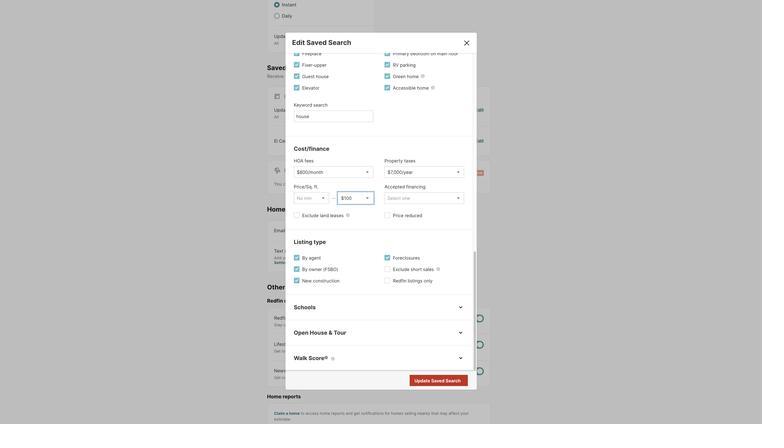 Task type: locate. For each thing, give the bounding box(es) containing it.
keyword search
[[294, 102, 328, 108]]

only
[[424, 279, 433, 284]]

0 vertical spatial notifications
[[299, 74, 325, 79]]

search
[[328, 39, 351, 47], [446, 379, 461, 384]]

from right market
[[386, 376, 395, 381]]

for left rentals
[[376, 181, 382, 187]]

for left sale
[[284, 94, 293, 100]]

2 vertical spatial edit
[[475, 138, 484, 144]]

1 vertical spatial &
[[293, 342, 296, 348]]

1 horizontal spatial in
[[340, 376, 344, 381]]

get down 'lifestyle' at the bottom left of page
[[274, 349, 281, 354]]

1 by from the top
[[302, 256, 308, 261]]

update types all
[[274, 34, 303, 46], [274, 107, 303, 120]]

rv parking
[[393, 62, 416, 68]]

1 horizontal spatial to
[[301, 412, 305, 416]]

searches up —
[[321, 181, 341, 187]]

all down daily radio
[[274, 41, 279, 46]]

listing type
[[294, 239, 326, 246]]

1 vertical spatial from
[[386, 376, 395, 381]]

0 vertical spatial exclude
[[302, 213, 319, 219]]

from up about
[[299, 369, 308, 374]]

list box up financing
[[385, 167, 464, 178]]

edit for edit saved search
[[292, 39, 305, 47]]

1 horizontal spatial notifications
[[361, 412, 384, 416]]

0 horizontal spatial agent.
[[428, 376, 440, 381]]

reports left the get
[[331, 412, 345, 416]]

list box
[[294, 167, 373, 178], [385, 167, 464, 178], [294, 193, 329, 204], [338, 193, 373, 204], [385, 193, 464, 204]]

financing
[[406, 184, 426, 190]]

in
[[320, 256, 323, 261], [340, 376, 344, 381]]

redfin for redfin news stay up to date on redfin's tools and features, how to buy or sell a home, and connect with an agent.
[[274, 316, 288, 321]]

None checkbox
[[466, 315, 484, 323], [466, 368, 484, 376], [466, 315, 484, 323], [466, 368, 484, 376]]

update down for sale
[[274, 107, 290, 113]]

0 vertical spatial &
[[329, 330, 333, 337]]

0 horizontal spatial search
[[328, 39, 351, 47]]

fireplace
[[302, 51, 322, 56]]

0 vertical spatial agent
[[309, 256, 321, 261]]

and left the get
[[346, 412, 353, 416]]

list box down ft. in the left of the page
[[294, 193, 329, 204]]

2 get from the top
[[274, 376, 281, 381]]

for left homes
[[385, 412, 390, 416]]

0 vertical spatial local
[[282, 349, 290, 354]]

1 vertical spatial by
[[302, 267, 308, 273]]

home left tours
[[267, 206, 286, 214]]

updates
[[284, 299, 304, 304]]

0 vertical spatial by
[[302, 256, 308, 261]]

0 vertical spatial a
[[395, 323, 397, 328]]

0 vertical spatial get
[[274, 349, 281, 354]]

0 horizontal spatial &
[[293, 342, 296, 348]]

1 vertical spatial home
[[267, 395, 282, 400]]

list box down financing
[[385, 193, 464, 204]]

agent up latest
[[317, 369, 329, 374]]

in right trends
[[340, 376, 344, 381]]

get down newsletter
[[274, 376, 281, 381]]

1 get from the top
[[274, 349, 281, 354]]

exclude short sales
[[393, 267, 434, 273]]

all up "el"
[[274, 115, 279, 120]]

agent up owner
[[309, 256, 321, 261]]

notified
[[282, 376, 296, 381]]

account settings link
[[274, 256, 341, 265]]

update left no
[[415, 379, 430, 384]]

1 vertical spatial a
[[286, 412, 288, 416]]

on right date
[[304, 323, 308, 328]]

1 types from the top
[[291, 34, 303, 39]]

in right number
[[320, 256, 323, 261]]

1
[[305, 138, 307, 144]]

on right the always
[[362, 228, 368, 234]]

reports inside to access home reports and get notifications for homes selling nearby that may affect your estimate.
[[331, 412, 345, 416]]

0 horizontal spatial local
[[282, 349, 290, 354]]

1 horizontal spatial agent.
[[449, 323, 461, 328]]

2 home from the top
[[267, 395, 282, 400]]

1 home from the top
[[267, 206, 286, 214]]

1 horizontal spatial search
[[379, 74, 393, 79]]

number
[[305, 256, 319, 261]]

tools
[[325, 323, 334, 328]]

list box for accepted financing
[[385, 193, 464, 204]]

text
[[274, 249, 283, 254]]

local
[[282, 349, 290, 354], [405, 376, 414, 381]]

add
[[274, 256, 282, 261]]

notifications right the get
[[361, 412, 384, 416]]

update
[[274, 34, 290, 39], [274, 107, 290, 113], [415, 379, 430, 384]]

your inside newsletter from my agent get notified about the latest trends in the real estate market from your local redfin agent.
[[396, 376, 404, 381]]

account settings
[[274, 256, 341, 265]]

to right up
[[289, 323, 293, 328]]

1 vertical spatial search
[[313, 102, 328, 108]]

redfin listings only
[[393, 279, 433, 284]]

1 vertical spatial get
[[274, 376, 281, 381]]

type
[[314, 239, 326, 246]]

0 horizontal spatial exclude
[[302, 213, 319, 219]]

parking
[[400, 62, 416, 68]]

1 horizontal spatial local
[[405, 376, 414, 381]]

style
[[354, 349, 363, 354]]

a inside redfin news stay up to date on redfin's tools and features, how to buy or sell a home, and connect with an agent.
[[395, 323, 397, 328]]

1 vertical spatial for
[[385, 412, 390, 416]]

redfin left "listings"
[[393, 279, 407, 284]]

0 horizontal spatial search
[[313, 102, 328, 108]]

to left buy
[[370, 323, 373, 328]]

update types all down daily
[[274, 34, 303, 46]]

searches up "guest"
[[288, 64, 318, 72]]

my
[[310, 369, 316, 374]]

home up the estimate.
[[289, 412, 300, 416]]

0 vertical spatial search
[[379, 74, 393, 79]]

a
[[395, 323, 397, 328], [286, 412, 288, 416]]

1 vertical spatial edit button
[[475, 138, 484, 145]]

search inside button
[[446, 379, 461, 384]]

notifications inside to access home reports and get notifications for homes selling nearby that may affect your estimate.
[[361, 412, 384, 416]]

0 vertical spatial edit button
[[475, 107, 484, 120]]

0 vertical spatial all
[[274, 41, 279, 46]]

homes
[[391, 412, 404, 416]]

a up the estimate.
[[286, 412, 288, 416]]

always
[[346, 228, 361, 234]]

your up settings
[[283, 256, 291, 261]]

home
[[267, 206, 286, 214], [267, 395, 282, 400]]

0 vertical spatial agent.
[[449, 323, 461, 328]]

by
[[302, 256, 308, 261], [302, 267, 308, 273]]

hoa fees
[[294, 158, 314, 164]]

newsletter
[[274, 369, 297, 374]]

0 vertical spatial searches
[[288, 64, 318, 72]]

that
[[431, 412, 439, 416]]

1 for from the top
[[284, 94, 293, 100]]

real
[[352, 376, 359, 381]]

exclude left land
[[302, 213, 319, 219]]

2 all from the top
[[274, 115, 279, 120]]

and right home,
[[410, 323, 417, 328]]

1 vertical spatial reports
[[331, 412, 345, 416]]

design
[[372, 349, 384, 354]]

accepted financing
[[385, 184, 426, 190]]

for for notifications
[[385, 412, 390, 416]]

1 vertical spatial all
[[274, 115, 279, 120]]

exclude for exclude short sales
[[393, 267, 410, 273]]

a right the sell
[[395, 323, 397, 328]]

test
[[295, 138, 304, 144]]

for inside to access home reports and get notifications for homes selling nearby that may affect your estimate.
[[385, 412, 390, 416]]

house
[[316, 74, 329, 79]]

& inside lifestyle & tips get local insights, home improvement tips, style and design resources.
[[293, 342, 296, 348]]

to access home reports and get notifications for homes selling nearby that may affect your estimate.
[[274, 412, 469, 422]]

1 edit button from the top
[[475, 107, 484, 120]]

nearby
[[418, 412, 430, 416]]

edit
[[292, 39, 305, 47], [475, 107, 484, 113], [475, 138, 484, 144]]

redfin left no
[[415, 376, 427, 381]]

2 the from the left
[[345, 376, 351, 381]]

exclude for exclude land leases
[[302, 213, 319, 219]]

0 vertical spatial for
[[284, 94, 293, 100]]

1 vertical spatial agent.
[[428, 376, 440, 381]]

your right market
[[396, 376, 404, 381]]

edit button
[[475, 107, 484, 120], [475, 138, 484, 145]]

home for home tours
[[267, 206, 286, 214]]

1 vertical spatial update types all
[[274, 107, 303, 120]]

redfin for redfin updates
[[267, 299, 283, 304]]

None checkbox
[[466, 342, 484, 349]]

1 vertical spatial local
[[405, 376, 414, 381]]

no results button
[[432, 376, 467, 387]]

1 vertical spatial agent
[[317, 369, 329, 374]]

0 horizontal spatial reports
[[283, 395, 301, 400]]

get
[[354, 412, 360, 416]]

0 vertical spatial home
[[267, 206, 286, 214]]

on inside saved searches receive timely notifications based on your preferred search filters.
[[341, 74, 346, 79]]

the left real
[[345, 376, 351, 381]]

saved inside button
[[431, 379, 445, 384]]

2 update types all from the top
[[274, 107, 303, 120]]

reports up claim a home link
[[283, 395, 301, 400]]

leases
[[330, 213, 344, 219]]

redfin inside the edit saved search dialog
[[393, 279, 407, 284]]

and right style at left bottom
[[364, 349, 371, 354]]

home right accessible
[[417, 85, 429, 91]]

redfin inside redfin news stay up to date on redfin's tools and features, how to buy or sell a home, and connect with an agent.
[[274, 316, 288, 321]]

on right based
[[341, 74, 346, 79]]

update saved search
[[415, 379, 461, 384]]

update down daily radio
[[274, 34, 290, 39]]

land
[[320, 213, 329, 219]]

1 horizontal spatial reports
[[331, 412, 345, 416]]

the down my
[[309, 376, 315, 381]]

&
[[329, 330, 333, 337], [293, 342, 296, 348]]

0 vertical spatial update types all
[[274, 34, 303, 46]]

0 vertical spatial search
[[328, 39, 351, 47]]

0 vertical spatial for
[[376, 181, 382, 187]]

1 horizontal spatial exclude
[[393, 267, 410, 273]]

1 the from the left
[[309, 376, 315, 381]]

2 by from the top
[[302, 267, 308, 273]]

on left main
[[431, 51, 436, 56]]

redfin down other
[[267, 299, 283, 304]]

1 update types all from the top
[[274, 34, 303, 46]]

to left access
[[301, 412, 305, 416]]

2 for from the top
[[284, 168, 293, 174]]

list box up you can create saved searches while searching for rentals .
[[294, 167, 373, 178]]

1 horizontal spatial search
[[446, 379, 461, 384]]

0 horizontal spatial in
[[320, 256, 323, 261]]

tips
[[297, 342, 305, 348]]

for
[[376, 181, 382, 187], [385, 412, 390, 416]]

home for home reports
[[267, 395, 282, 400]]

0 horizontal spatial the
[[309, 376, 315, 381]]

1 horizontal spatial a
[[395, 323, 397, 328]]

& left 'tips'
[[293, 342, 296, 348]]

1 vertical spatial for
[[284, 168, 293, 174]]

home inside lifestyle & tips get local insights, home improvement tips, style and design resources.
[[308, 349, 318, 354]]

update types all down for sale
[[274, 107, 303, 120]]

search up 'e.g. office, balcony, modern' text field
[[313, 102, 328, 108]]

1 vertical spatial searches
[[321, 181, 341, 187]]

primary
[[393, 51, 409, 56]]

1 vertical spatial types
[[291, 107, 303, 113]]

news
[[289, 316, 300, 321]]

1 horizontal spatial for
[[385, 412, 390, 416]]

for for searching
[[376, 181, 382, 187]]

2 vertical spatial update
[[415, 379, 430, 384]]

your left preferred
[[347, 74, 356, 79]]

you can create saved searches while searching for rentals .
[[274, 181, 399, 187]]

price/sq.
[[294, 184, 313, 190]]

edit for 2nd the edit button
[[475, 138, 484, 144]]

get
[[274, 349, 281, 354], [274, 376, 281, 381]]

on inside redfin news stay up to date on redfin's tools and features, how to buy or sell a home, and connect with an agent.
[[304, 323, 308, 328]]

your inside to access home reports and get notifications for homes selling nearby that may affect your estimate.
[[461, 412, 469, 416]]

0 horizontal spatial notifications
[[299, 74, 325, 79]]

listing
[[294, 239, 312, 246]]

notifications down fixer-upper
[[299, 74, 325, 79]]

2 edit button from the top
[[475, 138, 484, 145]]

0 horizontal spatial searches
[[288, 64, 318, 72]]

update inside "update saved search" button
[[415, 379, 430, 384]]

0 horizontal spatial from
[[299, 369, 308, 374]]

redfin up stay
[[274, 316, 288, 321]]

edit saved search
[[292, 39, 351, 47]]

1 horizontal spatial the
[[345, 376, 351, 381]]

1 vertical spatial search
[[446, 379, 461, 384]]

1 horizontal spatial searches
[[321, 181, 341, 187]]

walk score® link
[[294, 355, 464, 363]]

exclude down foreclosures
[[393, 267, 410, 273]]

price reduced
[[393, 213, 422, 219]]

for left rent
[[284, 168, 293, 174]]

for sale
[[284, 94, 305, 100]]

0 vertical spatial edit
[[292, 39, 305, 47]]

get inside newsletter from my agent get notified about the latest trends in the real estate market from your local redfin agent.
[[274, 376, 281, 381]]

or
[[382, 323, 386, 328]]

home up claim on the left of the page
[[267, 395, 282, 400]]

home up walk score®
[[308, 349, 318, 354]]

1 vertical spatial edit
[[475, 107, 484, 113]]

for rent
[[284, 168, 306, 174]]

edit inside dialog
[[292, 39, 305, 47]]

construction
[[313, 279, 340, 284]]

agent inside the edit saved search dialog
[[309, 256, 321, 261]]

1 vertical spatial exclude
[[393, 267, 410, 273]]

primary bedroom on main floor
[[393, 51, 458, 56]]

and up tour
[[335, 323, 342, 328]]

rv
[[393, 62, 399, 68]]

& down tools
[[329, 330, 333, 337]]

0 vertical spatial types
[[291, 34, 303, 39]]

Daily radio
[[274, 13, 280, 19]]

types down daily
[[291, 34, 303, 39]]

your right affect
[[461, 412, 469, 416]]

resources.
[[385, 349, 405, 354]]

types down for sale
[[291, 107, 303, 113]]

instant
[[282, 2, 297, 8]]

Instant radio
[[274, 2, 280, 8]]

1 vertical spatial notifications
[[361, 412, 384, 416]]

walk
[[294, 356, 307, 362]]

edit for 1st the edit button from the top of the page
[[475, 107, 484, 113]]

other
[[267, 284, 285, 292]]

phone
[[292, 256, 304, 261]]

1 horizontal spatial &
[[329, 330, 333, 337]]

score®
[[309, 356, 328, 362]]

(sms)
[[285, 249, 297, 254]]

about
[[297, 376, 308, 381]]

search left "green"
[[379, 74, 393, 79]]

home right access
[[320, 412, 330, 416]]

1 vertical spatial in
[[340, 376, 344, 381]]

0 horizontal spatial for
[[376, 181, 382, 187]]



Task type: vqa. For each thing, say whether or not it's contained in the screenshot.


Task type: describe. For each thing, give the bounding box(es) containing it.
connect
[[418, 323, 433, 328]]

by for by owner (fsbo)
[[302, 267, 308, 273]]

home inside to access home reports and get notifications for homes selling nearby that may affect your estimate.
[[320, 412, 330, 416]]

el
[[274, 138, 278, 144]]

exclude land leases
[[302, 213, 344, 219]]

agent inside newsletter from my agent get notified about the latest trends in the real estate market from your local redfin agent.
[[317, 369, 329, 374]]

ft.
[[314, 184, 319, 190]]

and inside to access home reports and get notifications for homes selling nearby that may affect your estimate.
[[346, 412, 353, 416]]

search inside saved searches receive timely notifications based on your preferred search filters.
[[379, 74, 393, 79]]

in inside newsletter from my agent get notified about the latest trends in the real estate market from your local redfin agent.
[[340, 376, 344, 381]]

based
[[326, 74, 339, 79]]

green home
[[393, 74, 419, 79]]

main
[[437, 51, 447, 56]]

1 all from the top
[[274, 41, 279, 46]]

no results
[[438, 379, 460, 384]]

always on
[[346, 228, 368, 234]]

rentals
[[383, 181, 398, 187]]

0 vertical spatial update
[[274, 34, 290, 39]]

sale
[[294, 94, 305, 100]]

daily
[[282, 13, 292, 19]]

0 vertical spatial in
[[320, 256, 323, 261]]

affect
[[449, 412, 460, 416]]

guest
[[302, 74, 315, 79]]

walk score®
[[294, 356, 328, 362]]

e.g. office, balcony, modern text field
[[296, 114, 371, 119]]

tours
[[287, 206, 304, 214]]

saved inside saved searches receive timely notifications based on your preferred search filters.
[[267, 64, 287, 72]]

claim a home
[[274, 412, 300, 416]]

list box down while
[[338, 193, 373, 204]]

open house & tour link
[[294, 329, 464, 338]]

2 types from the top
[[291, 107, 303, 113]]

claim
[[274, 412, 285, 416]]

property
[[385, 158, 403, 164]]

hoa
[[294, 158, 303, 164]]

list box for property taxes
[[385, 167, 464, 178]]

stay
[[274, 323, 282, 328]]

an
[[444, 323, 448, 328]]

1 horizontal spatial from
[[386, 376, 395, 381]]

improvement
[[320, 349, 344, 354]]

estimate.
[[274, 418, 291, 422]]

redfin news stay up to date on redfin's tools and features, how to buy or sell a home, and connect with an agent.
[[274, 316, 461, 328]]

selling
[[405, 412, 416, 416]]

home up accessible home
[[407, 74, 419, 79]]

add your phone number in
[[274, 256, 324, 261]]

owner
[[309, 267, 322, 273]]

green
[[393, 74, 406, 79]]

2 horizontal spatial to
[[370, 323, 373, 328]]

on inside the edit saved search dialog
[[431, 51, 436, 56]]

date
[[294, 323, 302, 328]]

& inside the edit saved search dialog
[[329, 330, 333, 337]]

schools link
[[294, 304, 464, 312]]

local inside newsletter from my agent get notified about the latest trends in the real estate market from your local redfin agent.
[[405, 376, 414, 381]]

redfin for redfin listings only
[[393, 279, 407, 284]]

foreclosures
[[393, 256, 420, 261]]

redfin's
[[309, 323, 324, 328]]

0 vertical spatial reports
[[283, 395, 301, 400]]

search inside dialog
[[313, 102, 328, 108]]

searches inside saved searches receive timely notifications based on your preferred search filters.
[[288, 64, 318, 72]]

sell
[[387, 323, 393, 328]]

taxes
[[404, 158, 416, 164]]

other emails
[[267, 284, 307, 292]]

by for by agent
[[302, 256, 308, 261]]

access
[[306, 412, 319, 416]]

new
[[302, 279, 312, 284]]

may
[[440, 412, 448, 416]]

property taxes
[[385, 158, 416, 164]]

accessible
[[393, 85, 416, 91]]

and inside lifestyle & tips get local insights, home improvement tips, style and design resources.
[[364, 349, 371, 354]]

how
[[361, 323, 368, 328]]

edit saved search element
[[292, 39, 456, 47]]

get inside lifestyle & tips get local insights, home improvement tips, style and design resources.
[[274, 349, 281, 354]]

el cerrito test 1
[[274, 138, 307, 144]]

update saved search button
[[410, 376, 468, 387]]

claim a home link
[[274, 412, 300, 416]]

emails
[[287, 284, 307, 292]]

notifications inside saved searches receive timely notifications based on your preferred search filters.
[[299, 74, 325, 79]]

price/sq. ft.
[[294, 184, 319, 190]]

by agent
[[302, 256, 321, 261]]

you
[[274, 181, 282, 187]]

0 horizontal spatial a
[[286, 412, 288, 416]]

elevator
[[302, 85, 319, 91]]

fixer-upper
[[302, 62, 327, 68]]

your inside saved searches receive timely notifications based on your preferred search filters.
[[347, 74, 356, 79]]

(fsbo)
[[323, 267, 338, 273]]

results
[[445, 379, 460, 384]]

with
[[435, 323, 442, 328]]

settings
[[274, 261, 290, 265]]

list box for hoa fees
[[294, 167, 373, 178]]

local inside lifestyle & tips get local insights, home improvement tips, style and design resources.
[[282, 349, 290, 354]]

fixer-
[[302, 62, 314, 68]]

agent. inside newsletter from my agent get notified about the latest trends in the real estate market from your local redfin agent.
[[428, 376, 440, 381]]

keyword
[[294, 102, 312, 108]]

search for update saved search
[[446, 379, 461, 384]]

to inside to access home reports and get notifications for homes selling nearby that may affect your estimate.
[[301, 412, 305, 416]]

search for edit saved search
[[328, 39, 351, 47]]

trends
[[327, 376, 339, 381]]

insights,
[[292, 349, 307, 354]]

redfin updates
[[267, 299, 304, 304]]

price
[[393, 213, 404, 219]]

agent. inside redfin news stay up to date on redfin's tools and features, how to buy or sell a home, and connect with an agent.
[[449, 323, 461, 328]]

create
[[292, 181, 306, 187]]

receive
[[267, 74, 284, 79]]

tips,
[[345, 349, 353, 354]]

for for for sale
[[284, 94, 293, 100]]

home,
[[398, 323, 409, 328]]

new construction
[[302, 279, 340, 284]]

floor
[[449, 51, 458, 56]]

schools
[[294, 305, 316, 311]]

open
[[294, 330, 309, 337]]

up
[[283, 323, 288, 328]]

home tours
[[267, 206, 304, 214]]

1 vertical spatial update
[[274, 107, 290, 113]]

account
[[324, 256, 341, 261]]

0 horizontal spatial to
[[289, 323, 293, 328]]

for for for rent
[[284, 168, 293, 174]]

lifestyle
[[274, 342, 292, 348]]

0 vertical spatial from
[[299, 369, 308, 374]]

timely
[[285, 74, 298, 79]]

redfin inside newsletter from my agent get notified about the latest trends in the real estate market from your local redfin agent.
[[415, 376, 427, 381]]

sales
[[423, 267, 434, 273]]

edit saved search dialog
[[285, 0, 477, 391]]

tour
[[334, 330, 346, 337]]

email
[[274, 228, 285, 234]]



